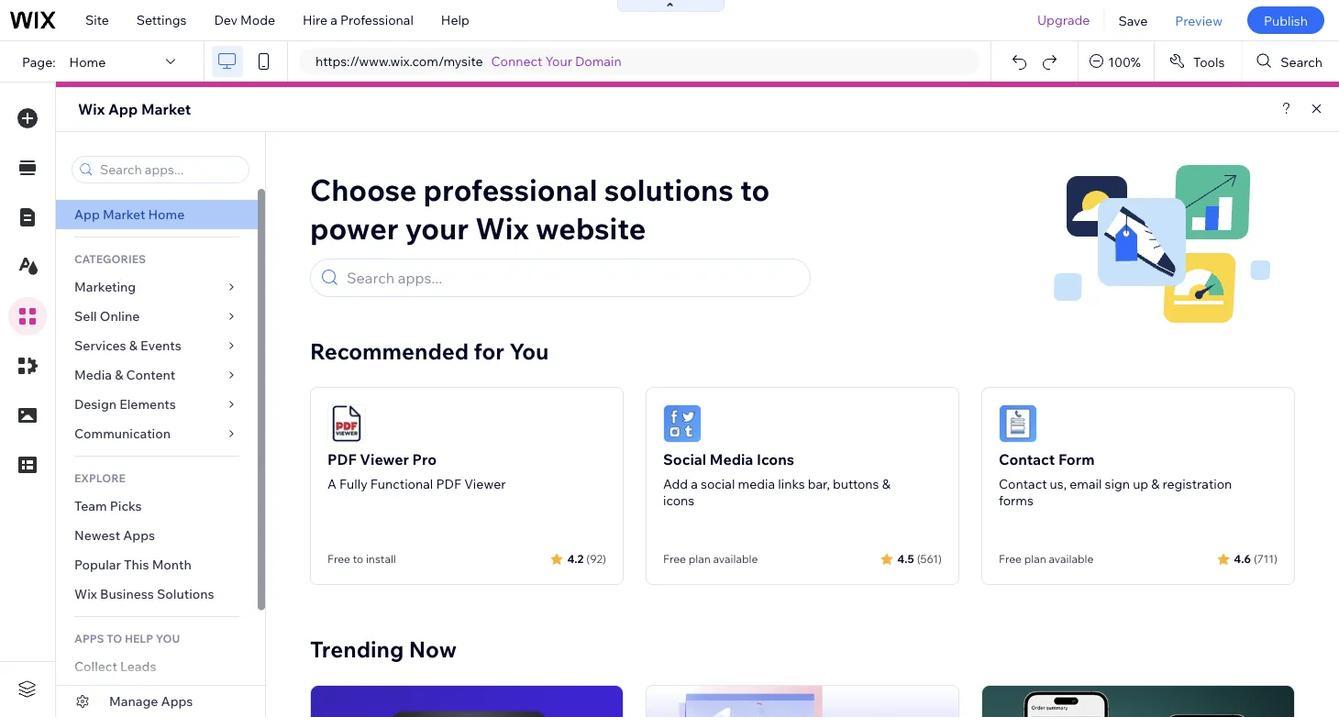 Task type: describe. For each thing, give the bounding box(es) containing it.
& inside 'contact form contact us, email sign up & registration forms'
[[1151, 476, 1160, 492]]

2 contact from the top
[[999, 476, 1047, 492]]

plan for icons
[[689, 552, 711, 566]]

forms
[[999, 493, 1034, 509]]

form
[[1058, 450, 1095, 469]]

you
[[509, 338, 549, 365]]

wix app market
[[78, 100, 191, 118]]

0 vertical spatial search apps... field
[[94, 157, 243, 183]]

& left events
[[129, 338, 138, 354]]

tools button
[[1155, 41, 1241, 82]]

4.5
[[897, 552, 914, 565]]

collect leads link
[[56, 652, 258, 681]]

popular this month
[[74, 557, 192, 573]]

connect
[[491, 53, 542, 69]]

preview button
[[1161, 0, 1236, 40]]

media inside "social media icons add a social media links bar, buttons & icons"
[[710, 450, 753, 469]]

sell
[[74, 308, 97, 324]]

dev
[[214, 12, 238, 28]]

professional
[[340, 12, 414, 28]]

services & events link
[[56, 331, 258, 360]]

site
[[85, 12, 109, 28]]

communication link
[[56, 419, 258, 449]]

newest apps
[[74, 527, 155, 543]]

month
[[152, 557, 192, 573]]

search
[[1281, 53, 1323, 69]]

email
[[1070, 476, 1102, 492]]

elements
[[119, 396, 176, 412]]

a inside "social media icons add a social media links bar, buttons & icons"
[[691, 476, 698, 492]]

to
[[107, 631, 122, 645]]

apps for manage apps
[[161, 693, 193, 709]]

icons
[[663, 493, 695, 509]]

solutions
[[157, 586, 214, 602]]

0 vertical spatial home
[[69, 53, 106, 69]]

power
[[310, 210, 399, 247]]

us,
[[1050, 476, 1067, 492]]

collect leads
[[74, 659, 156, 675]]

manage apps button
[[56, 686, 265, 717]]

to inside choose professional solutions to power your wix website
[[740, 171, 770, 208]]

https://www.wix.com/mysite
[[316, 53, 483, 69]]

search button
[[1242, 41, 1339, 82]]

media inside media & content link
[[74, 367, 112, 383]]

newest
[[74, 527, 120, 543]]

content
[[126, 367, 175, 383]]

media & content
[[74, 367, 175, 383]]

0 vertical spatial a
[[330, 12, 337, 28]]

now
[[409, 636, 457, 663]]

sell online
[[74, 308, 140, 324]]

preview
[[1175, 12, 1223, 28]]

0 vertical spatial market
[[141, 100, 191, 118]]

0 vertical spatial app
[[108, 100, 138, 118]]

& up 'design elements'
[[115, 367, 123, 383]]

business
[[100, 586, 154, 602]]

1 horizontal spatial search apps... field
[[341, 260, 802, 296]]

publish button
[[1247, 6, 1324, 34]]

up
[[1133, 476, 1148, 492]]

categories
[[74, 252, 146, 266]]

4.2
[[567, 552, 584, 565]]

explore
[[74, 471, 126, 485]]

4.5 (561)
[[897, 552, 942, 565]]

wix for wix app market
[[78, 100, 105, 118]]

free for pdf viewer pro
[[327, 552, 350, 566]]

trending now
[[310, 636, 457, 663]]

4.6 (711)
[[1234, 552, 1278, 565]]

trending
[[310, 636, 404, 663]]

design
[[74, 396, 117, 412]]

(561)
[[917, 552, 942, 565]]

help
[[441, 12, 469, 28]]

free for social media icons
[[663, 552, 686, 566]]

apps
[[74, 631, 104, 645]]

newest apps link
[[56, 521, 258, 550]]

marketing link
[[56, 272, 258, 302]]

website
[[536, 210, 646, 247]]

app market home
[[74, 206, 185, 222]]

contact form contact us, email sign up & registration forms
[[999, 450, 1232, 509]]

0 vertical spatial viewer
[[360, 450, 409, 469]]

professional
[[423, 171, 598, 208]]

100% button
[[1079, 41, 1154, 82]]

buttons
[[833, 476, 879, 492]]

home inside app market home link
[[148, 206, 185, 222]]



Task type: locate. For each thing, give the bounding box(es) containing it.
0 horizontal spatial plan
[[689, 552, 711, 566]]

to left install
[[353, 552, 363, 566]]

0 vertical spatial wix
[[78, 100, 105, 118]]

available down social
[[713, 552, 758, 566]]

0 vertical spatial contact
[[999, 450, 1055, 469]]

settings
[[136, 12, 187, 28]]

wix down site at the left of the page
[[78, 100, 105, 118]]

links
[[778, 476, 805, 492]]

1 horizontal spatial free plan available
[[999, 552, 1094, 566]]

plan for contact
[[1024, 552, 1046, 566]]

team picks
[[74, 498, 142, 514]]

free plan available for icons
[[663, 552, 758, 566]]

search apps... field up app market home link
[[94, 157, 243, 183]]

contact
[[999, 450, 1055, 469], [999, 476, 1047, 492]]

free plan available down icons at the bottom of the page
[[663, 552, 758, 566]]

1 available from the left
[[713, 552, 758, 566]]

team
[[74, 498, 107, 514]]

1 horizontal spatial app
[[108, 100, 138, 118]]

1 vertical spatial to
[[353, 552, 363, 566]]

1 horizontal spatial free
[[663, 552, 686, 566]]

solutions
[[604, 171, 734, 208]]

apps inside button
[[161, 693, 193, 709]]

1 horizontal spatial home
[[148, 206, 185, 222]]

contact form logo image
[[999, 404, 1037, 443]]

sign
[[1105, 476, 1130, 492]]

0 horizontal spatial search apps... field
[[94, 157, 243, 183]]

marketing
[[74, 279, 136, 295]]

0 vertical spatial pdf
[[327, 450, 357, 469]]

1 vertical spatial market
[[103, 206, 145, 222]]

to
[[740, 171, 770, 208], [353, 552, 363, 566]]

manage apps
[[109, 693, 193, 709]]

recommended
[[310, 338, 469, 365]]

online
[[100, 308, 140, 324]]

available for icons
[[713, 552, 758, 566]]

mode
[[240, 12, 275, 28]]

free left install
[[327, 552, 350, 566]]

1 horizontal spatial media
[[710, 450, 753, 469]]

leads
[[120, 659, 156, 675]]

4.2 (92)
[[567, 552, 606, 565]]

pdf viewer pro logo image
[[327, 404, 366, 443]]

pdf viewer pro a fully functional pdf viewer
[[327, 450, 506, 492]]

design elements link
[[56, 390, 258, 419]]

0 horizontal spatial pdf
[[327, 450, 357, 469]]

social media icons add a social media links bar, buttons & icons
[[663, 450, 890, 509]]

pdf up a
[[327, 450, 357, 469]]

100%
[[1108, 53, 1141, 69]]

popular this month link
[[56, 550, 258, 580]]

2 free from the left
[[663, 552, 686, 566]]

registration
[[1163, 476, 1232, 492]]

apps for newest apps
[[123, 527, 155, 543]]

wix inside choose professional solutions to power your wix website
[[475, 210, 529, 247]]

(92)
[[586, 552, 606, 565]]

1 horizontal spatial apps
[[161, 693, 193, 709]]

wix down popular
[[74, 586, 97, 602]]

1 vertical spatial search apps... field
[[341, 260, 802, 296]]

your
[[405, 210, 469, 247]]

2 vertical spatial wix
[[74, 586, 97, 602]]

1 horizontal spatial available
[[1049, 552, 1094, 566]]

& inside "social media icons add a social media links bar, buttons & icons"
[[882, 476, 890, 492]]

social
[[663, 450, 706, 469]]

0 horizontal spatial free
[[327, 552, 350, 566]]

wix for wix business solutions
[[74, 586, 97, 602]]

1 free from the left
[[327, 552, 350, 566]]

a right hire at the top of the page
[[330, 12, 337, 28]]

pdf
[[327, 450, 357, 469], [436, 476, 461, 492]]

1 free plan available from the left
[[663, 552, 758, 566]]

app market home link
[[56, 200, 258, 229]]

1 horizontal spatial pdf
[[436, 476, 461, 492]]

4.6
[[1234, 552, 1251, 565]]

functional
[[370, 476, 433, 492]]

market down settings
[[141, 100, 191, 118]]

apps up this
[[123, 527, 155, 543]]

tools
[[1193, 53, 1225, 69]]

media
[[738, 476, 775, 492]]

free
[[327, 552, 350, 566], [663, 552, 686, 566], [999, 552, 1022, 566]]

available down the us, on the bottom right
[[1049, 552, 1094, 566]]

home down site at the left of the page
[[69, 53, 106, 69]]

contact up forms
[[999, 476, 1047, 492]]

1 horizontal spatial viewer
[[464, 476, 506, 492]]

media & content link
[[56, 360, 258, 390]]

available for contact
[[1049, 552, 1094, 566]]

add
[[663, 476, 688, 492]]

viewer right functional
[[464, 476, 506, 492]]

free plan available for contact
[[999, 552, 1094, 566]]

icons
[[757, 450, 794, 469]]

domain
[[575, 53, 622, 69]]

1 horizontal spatial to
[[740, 171, 770, 208]]

plan down forms
[[1024, 552, 1046, 566]]

apps to help you
[[74, 631, 180, 645]]

to right solutions
[[740, 171, 770, 208]]

choose
[[310, 171, 417, 208]]

pro
[[412, 450, 437, 469]]

wix business solutions link
[[56, 580, 258, 609]]

1 vertical spatial media
[[710, 450, 753, 469]]

free to install
[[327, 552, 396, 566]]

services
[[74, 338, 126, 354]]

3 free from the left
[[999, 552, 1022, 566]]

available
[[713, 552, 758, 566], [1049, 552, 1094, 566]]

1 horizontal spatial a
[[691, 476, 698, 492]]

media up design
[[74, 367, 112, 383]]

0 vertical spatial to
[[740, 171, 770, 208]]

dev mode
[[214, 12, 275, 28]]

plan down icons at the bottom of the page
[[689, 552, 711, 566]]

0 horizontal spatial app
[[74, 206, 100, 222]]

wix
[[78, 100, 105, 118], [475, 210, 529, 247], [74, 586, 97, 602]]

& right buttons
[[882, 476, 890, 492]]

1 vertical spatial wix
[[475, 210, 529, 247]]

0 horizontal spatial free plan available
[[663, 552, 758, 566]]

viewer up functional
[[360, 450, 409, 469]]

& right up
[[1151, 476, 1160, 492]]

free for contact form
[[999, 552, 1022, 566]]

1 contact from the top
[[999, 450, 1055, 469]]

hire
[[303, 12, 328, 28]]

bar,
[[808, 476, 830, 492]]

1 vertical spatial pdf
[[436, 476, 461, 492]]

free down forms
[[999, 552, 1022, 566]]

you
[[156, 631, 180, 645]]

this
[[124, 557, 149, 573]]

0 vertical spatial apps
[[123, 527, 155, 543]]

contact down contact form logo
[[999, 450, 1055, 469]]

Search apps... field
[[94, 157, 243, 183], [341, 260, 802, 296]]

1 vertical spatial app
[[74, 206, 100, 222]]

save
[[1118, 12, 1148, 28]]

for
[[474, 338, 504, 365]]

market up categories
[[103, 206, 145, 222]]

market
[[141, 100, 191, 118], [103, 206, 145, 222]]

recommended for you
[[310, 338, 549, 365]]

manage
[[109, 693, 158, 709]]

2 horizontal spatial free
[[999, 552, 1022, 566]]

wix down professional
[[475, 210, 529, 247]]

services & events
[[74, 338, 181, 354]]

wix business solutions
[[74, 586, 214, 602]]

popular
[[74, 557, 121, 573]]

events
[[140, 338, 181, 354]]

0 horizontal spatial home
[[69, 53, 106, 69]]

media up social
[[710, 450, 753, 469]]

2 available from the left
[[1049, 552, 1094, 566]]

a right add
[[691, 476, 698, 492]]

search apps... field down website
[[341, 260, 802, 296]]

pdf down pro
[[436, 476, 461, 492]]

1 vertical spatial a
[[691, 476, 698, 492]]

choose professional solutions to power your wix website
[[310, 171, 770, 247]]

1 horizontal spatial plan
[[1024, 552, 1046, 566]]

sell online link
[[56, 302, 258, 331]]

0 horizontal spatial a
[[330, 12, 337, 28]]

social
[[701, 476, 735, 492]]

0 horizontal spatial apps
[[123, 527, 155, 543]]

apps down collect leads link in the bottom left of the page
[[161, 693, 193, 709]]

1 plan from the left
[[689, 552, 711, 566]]

1 vertical spatial apps
[[161, 693, 193, 709]]

help
[[125, 631, 153, 645]]

1 vertical spatial viewer
[[464, 476, 506, 492]]

social media icons logo image
[[663, 404, 702, 443]]

picks
[[110, 498, 142, 514]]

2 free plan available from the left
[[999, 552, 1094, 566]]

free down icons at the bottom of the page
[[663, 552, 686, 566]]

0 horizontal spatial viewer
[[360, 450, 409, 469]]

hire a professional
[[303, 12, 414, 28]]

1 vertical spatial home
[[148, 206, 185, 222]]

fully
[[339, 476, 368, 492]]

0 horizontal spatial to
[[353, 552, 363, 566]]

2 plan from the left
[[1024, 552, 1046, 566]]

collect
[[74, 659, 117, 675]]

free plan available down forms
[[999, 552, 1094, 566]]

free plan available
[[663, 552, 758, 566], [999, 552, 1094, 566]]

home up marketing link
[[148, 206, 185, 222]]

0 horizontal spatial media
[[74, 367, 112, 383]]

communication
[[74, 426, 174, 442]]

0 horizontal spatial available
[[713, 552, 758, 566]]

design elements
[[74, 396, 176, 412]]

0 vertical spatial media
[[74, 367, 112, 383]]

1 vertical spatial contact
[[999, 476, 1047, 492]]



Task type: vqa. For each thing, say whether or not it's contained in the screenshot.
Wix corresponding to Wix Business Solutions
yes



